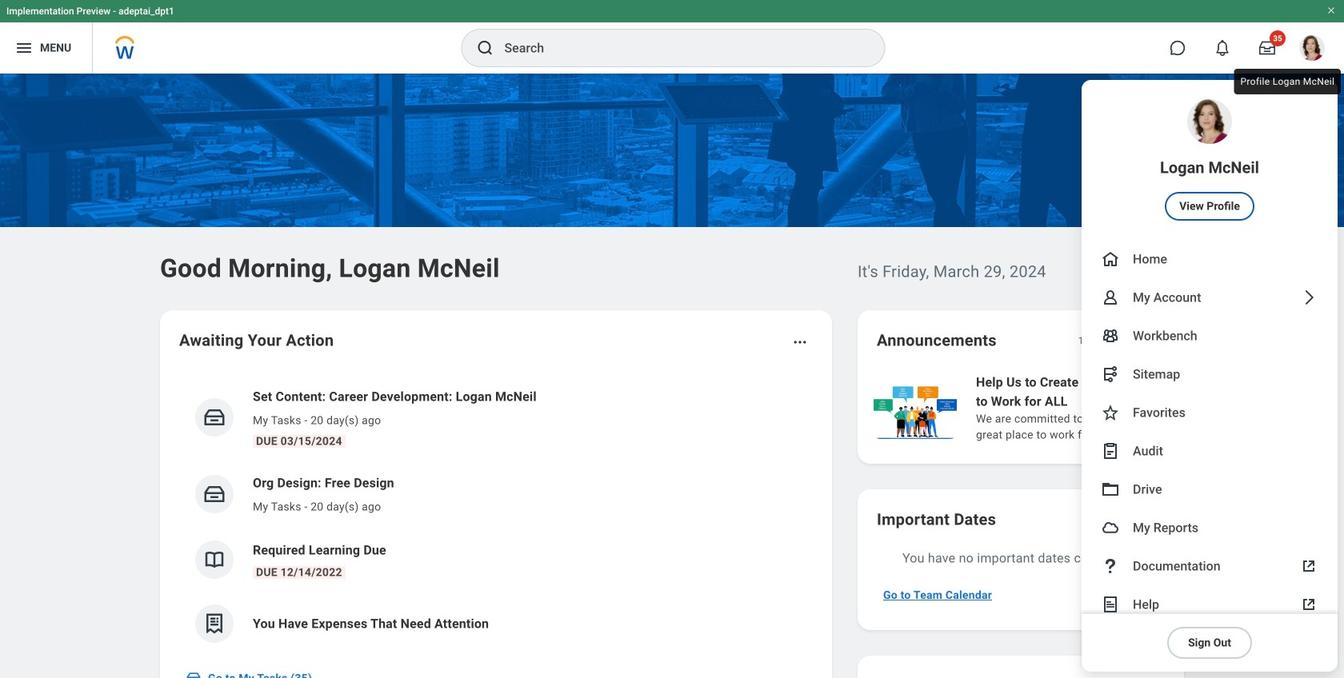 Task type: locate. For each thing, give the bounding box(es) containing it.
0 horizontal spatial list
[[179, 375, 813, 656]]

related actions image
[[792, 335, 808, 351]]

inbox image
[[203, 406, 227, 430], [203, 483, 227, 507]]

1 inbox image from the top
[[203, 406, 227, 430]]

dashboard expenses image
[[203, 612, 227, 636]]

9 menu item from the top
[[1082, 547, 1338, 586]]

menu item
[[1082, 80, 1338, 240], [1082, 240, 1338, 279], [1082, 317, 1338, 355], [1082, 355, 1338, 394], [1082, 394, 1338, 432], [1082, 432, 1338, 471], [1082, 471, 1338, 509], [1082, 509, 1338, 547], [1082, 547, 1338, 586], [1082, 586, 1338, 624]]

ext link image
[[1300, 557, 1319, 576], [1300, 596, 1319, 615]]

avatar image
[[1101, 519, 1121, 538]]

0 vertical spatial inbox image
[[203, 406, 227, 430]]

star image
[[1101, 403, 1121, 423]]

1 vertical spatial ext link image
[[1300, 596, 1319, 615]]

folder open image
[[1101, 480, 1121, 499]]

1 vertical spatial inbox image
[[203, 483, 227, 507]]

inbox large image
[[1260, 40, 1276, 56]]

tooltip
[[1231, 66, 1345, 98]]

list
[[871, 371, 1345, 445], [179, 375, 813, 656]]

6 menu item from the top
[[1082, 432, 1338, 471]]

2 menu item from the top
[[1082, 240, 1338, 279]]

banner
[[0, 0, 1345, 672]]

search image
[[476, 38, 495, 58]]

book open image
[[203, 548, 227, 572]]

1 menu item from the top
[[1082, 80, 1338, 240]]

status
[[1079, 335, 1105, 347]]

question image
[[1101, 557, 1121, 576]]

2 inbox image from the top
[[203, 483, 227, 507]]

5 menu item from the top
[[1082, 394, 1338, 432]]

7 menu item from the top
[[1082, 471, 1338, 509]]

0 vertical spatial ext link image
[[1300, 557, 1319, 576]]

2 ext link image from the top
[[1300, 596, 1319, 615]]

1 ext link image from the top
[[1300, 557, 1319, 576]]

main content
[[0, 74, 1345, 679]]

menu
[[1082, 80, 1338, 672]]

home image
[[1101, 250, 1121, 269]]

4 menu item from the top
[[1082, 355, 1338, 394]]



Task type: describe. For each thing, give the bounding box(es) containing it.
justify image
[[14, 38, 34, 58]]

paste image
[[1101, 442, 1121, 461]]

1 horizontal spatial list
[[871, 371, 1345, 445]]

contact card matrix manager image
[[1101, 327, 1121, 346]]

logan mcneil image
[[1300, 35, 1325, 61]]

document image
[[1101, 596, 1121, 615]]

chevron right small image
[[1145, 333, 1161, 349]]

inbox image
[[186, 671, 202, 679]]

notifications large image
[[1215, 40, 1231, 56]]

3 menu item from the top
[[1082, 317, 1338, 355]]

8 menu item from the top
[[1082, 509, 1338, 547]]

endpoints image
[[1101, 365, 1121, 384]]

Search Workday  search field
[[505, 30, 852, 66]]

ext link image for second menu item from the bottom of the page
[[1300, 557, 1319, 576]]

ext link image for 1st menu item from the bottom of the page
[[1300, 596, 1319, 615]]

10 menu item from the top
[[1082, 586, 1338, 624]]

chevron left small image
[[1116, 333, 1132, 349]]

close environment banner image
[[1327, 6, 1337, 15]]



Task type: vqa. For each thing, say whether or not it's contained in the screenshot.
notifications large ICON
yes



